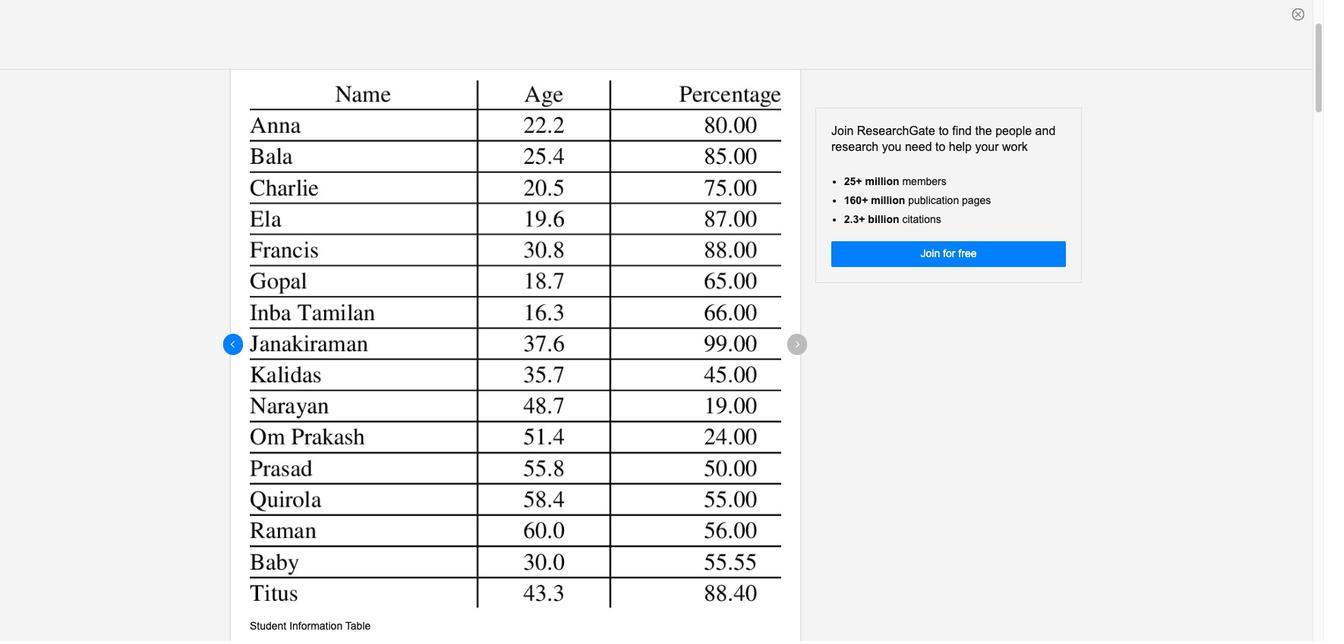Task type: vqa. For each thing, say whether or not it's contained in the screenshot.


Task type: describe. For each thing, give the bounding box(es) containing it.
your
[[976, 140, 999, 153]]

need
[[905, 140, 932, 153]]

student information table
[[250, 621, 371, 633]]

25+
[[844, 175, 863, 187]]

pages
[[962, 194, 991, 206]]

join for free
[[921, 248, 977, 260]]

you
[[882, 140, 902, 153]]

free
[[959, 248, 977, 260]]

1 vertical spatial to
[[936, 140, 946, 153]]

25+ million members 160+ million publication pages 2.3+ billion citations
[[844, 175, 991, 226]]

citations
[[903, 213, 942, 226]]

join for join for free
[[921, 248, 940, 260]]

people
[[996, 125, 1032, 137]]

0 vertical spatial to
[[939, 125, 949, 137]]

160+
[[844, 194, 868, 206]]

help
[[949, 140, 972, 153]]



Task type: locate. For each thing, give the bounding box(es) containing it.
join researchgate to find the people and research you need to help your work
[[832, 125, 1056, 153]]

join researchgate to find the people and research you need to help your work main content
[[0, 3, 1313, 642]]

2.3+
[[844, 213, 865, 226]]

join inside the join researchgate to find the people and research you need to help your work
[[832, 125, 854, 137]]

student
[[250, 621, 287, 633]]

0 vertical spatial join
[[832, 125, 854, 137]]

table
[[345, 621, 371, 633]]

to left help
[[936, 140, 946, 153]]

million right 25+
[[865, 175, 900, 187]]

publication
[[909, 194, 959, 206]]

0 horizontal spatial join
[[832, 125, 854, 137]]

for
[[943, 248, 956, 260]]

billion
[[868, 213, 900, 226]]

join for join researchgate to find the people and research you need to help your work
[[832, 125, 854, 137]]

join
[[832, 125, 854, 137], [921, 248, 940, 260]]

the
[[976, 125, 992, 137]]

join left for
[[921, 248, 940, 260]]

million up billion
[[871, 194, 906, 206]]

find
[[953, 125, 972, 137]]

to left find
[[939, 125, 949, 137]]

0 vertical spatial million
[[865, 175, 900, 187]]

members
[[903, 175, 947, 187]]

1 vertical spatial join
[[921, 248, 940, 260]]

1 vertical spatial million
[[871, 194, 906, 206]]

join for free link
[[832, 242, 1066, 267]]

student information table image
[[250, 81, 782, 608]]

researchgate
[[857, 125, 936, 137]]

information
[[289, 621, 343, 633]]

and
[[1036, 125, 1056, 137]]

million
[[865, 175, 900, 187], [871, 194, 906, 206]]

1 horizontal spatial join
[[921, 248, 940, 260]]

join up research
[[832, 125, 854, 137]]

work
[[1003, 140, 1028, 153]]

research
[[832, 140, 879, 153]]

to
[[939, 125, 949, 137], [936, 140, 946, 153]]



